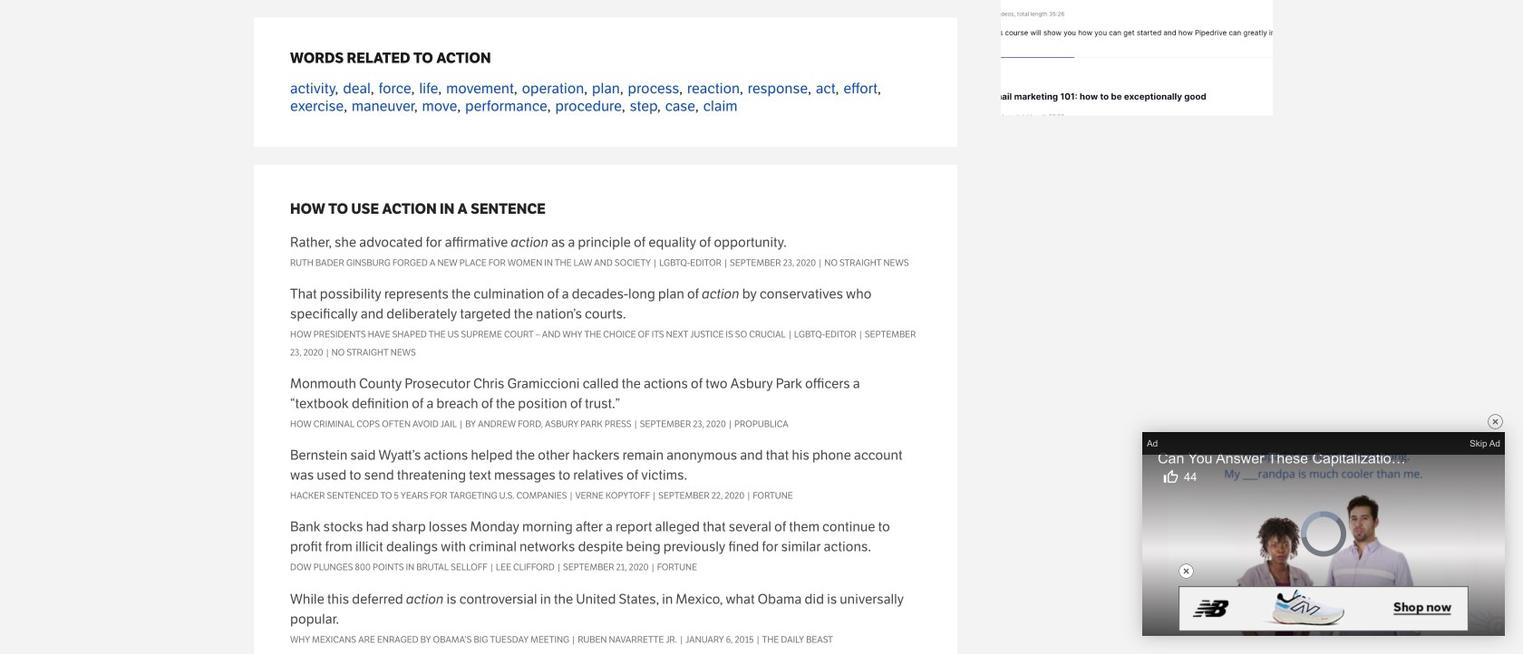 Task type: vqa. For each thing, say whether or not it's contained in the screenshot.
suggestions
no



Task type: describe. For each thing, give the bounding box(es) containing it.
video player region
[[1143, 433, 1505, 637]]



